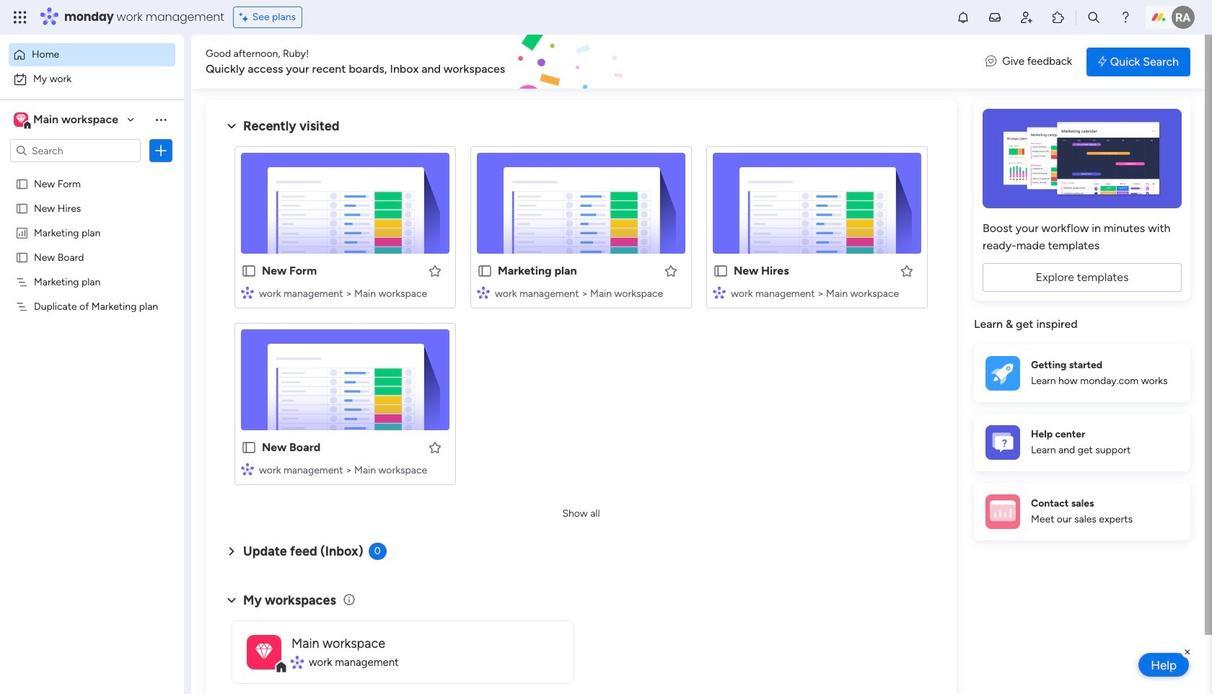Task type: describe. For each thing, give the bounding box(es) containing it.
0 horizontal spatial public board image
[[15, 177, 29, 190]]

0 element
[[368, 543, 386, 561]]

add to favorites image
[[428, 264, 442, 278]]

getting started element
[[974, 345, 1191, 402]]

workspace selection element
[[14, 111, 121, 130]]

public dashboard image
[[15, 226, 29, 240]]

2 vertical spatial option
[[0, 171, 184, 174]]

close my workspaces image
[[223, 592, 240, 610]]

0 horizontal spatial add to favorites image
[[428, 440, 442, 455]]

workspace image for the right workspace icon
[[256, 640, 273, 666]]

help image
[[1118, 10, 1133, 25]]

v2 user feedback image
[[986, 54, 997, 70]]

workspace image for workspace icon in the 'element'
[[16, 112, 26, 128]]

public board image for add to favorites icon
[[241, 263, 257, 279]]

search everything image
[[1087, 10, 1101, 25]]

invite members image
[[1020, 10, 1034, 25]]

public board image for add to favorites image to the right
[[713, 263, 729, 279]]

1 vertical spatial option
[[9, 68, 175, 91]]

templates image image
[[987, 109, 1178, 209]]



Task type: locate. For each thing, give the bounding box(es) containing it.
public board image
[[15, 177, 29, 190], [241, 263, 257, 279], [713, 263, 729, 279]]

notifications image
[[956, 10, 970, 25]]

add to favorites image
[[664, 264, 678, 278], [900, 264, 914, 278], [428, 440, 442, 455]]

ruby anderson image
[[1172, 6, 1195, 29]]

1 vertical spatial workspace image
[[256, 640, 273, 666]]

close recently visited image
[[223, 118, 240, 135]]

1 horizontal spatial workspace image
[[256, 640, 273, 666]]

contact sales element
[[974, 483, 1191, 541]]

public board image
[[15, 201, 29, 215], [15, 250, 29, 264], [477, 263, 493, 279], [241, 440, 257, 456]]

list box
[[0, 168, 184, 513]]

0 vertical spatial workspace image
[[16, 112, 26, 128]]

quick search results list box
[[223, 135, 939, 503]]

option
[[9, 43, 175, 66], [9, 68, 175, 91], [0, 171, 184, 174]]

workspace image inside 'element'
[[14, 112, 28, 128]]

help center element
[[974, 414, 1191, 472]]

options image
[[154, 144, 168, 158]]

monday marketplace image
[[1051, 10, 1066, 25]]

workspace image
[[16, 112, 26, 128], [256, 640, 273, 666]]

2 horizontal spatial add to favorites image
[[900, 264, 914, 278]]

1 horizontal spatial add to favorites image
[[664, 264, 678, 278]]

1 horizontal spatial workspace image
[[247, 635, 281, 670]]

0 vertical spatial workspace image
[[14, 112, 28, 128]]

open update feed (inbox) image
[[223, 543, 240, 561]]

workspace options image
[[154, 112, 168, 127]]

workspace image inside icon
[[256, 640, 273, 666]]

workspace image
[[14, 112, 28, 128], [247, 635, 281, 670]]

select product image
[[13, 10, 27, 25]]

Search in workspace field
[[30, 143, 120, 159]]

0 vertical spatial option
[[9, 43, 175, 66]]

workspace image inside 'element'
[[16, 112, 26, 128]]

2 horizontal spatial public board image
[[713, 263, 729, 279]]

0 horizontal spatial workspace image
[[16, 112, 26, 128]]

see plans image
[[239, 9, 252, 25]]

1 vertical spatial workspace image
[[247, 635, 281, 670]]

update feed image
[[988, 10, 1002, 25]]

v2 bolt switch image
[[1098, 54, 1107, 70]]

1 horizontal spatial public board image
[[241, 263, 257, 279]]

0 horizontal spatial workspace image
[[14, 112, 28, 128]]



Task type: vqa. For each thing, say whether or not it's contained in the screenshot.
Contact sales element
yes



